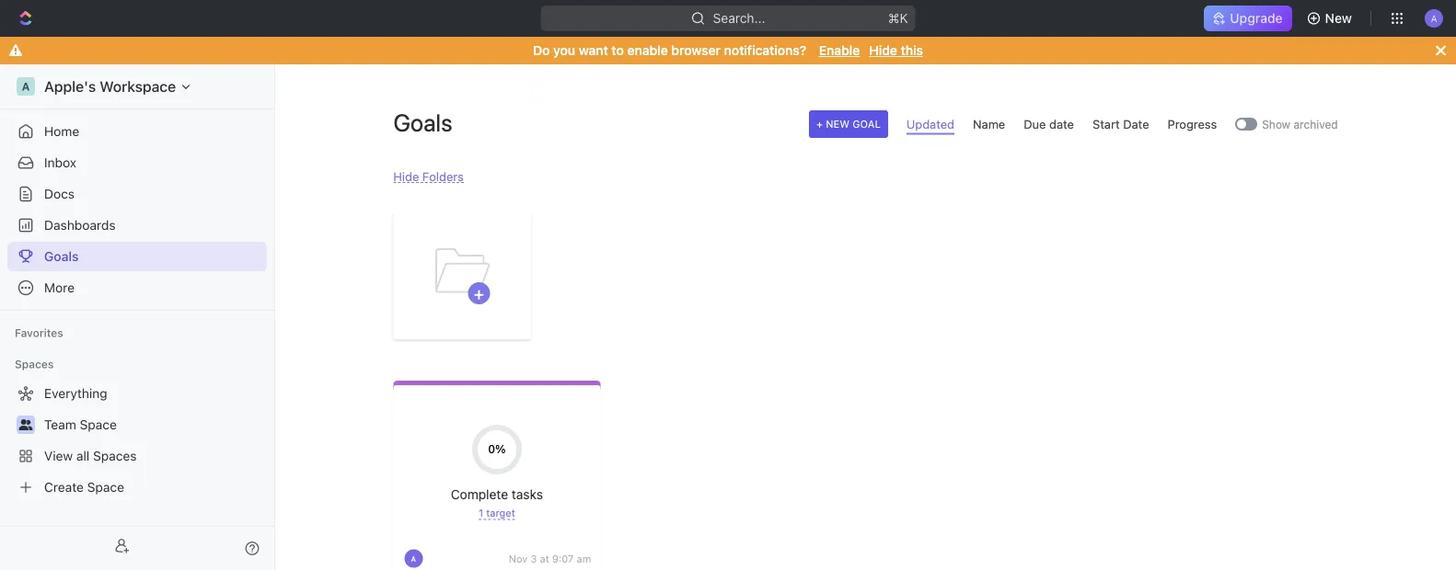 Task type: vqa. For each thing, say whether or not it's contained in the screenshot.
bottommost 'user group' image
no



Task type: locate. For each thing, give the bounding box(es) containing it.
due
[[1024, 117, 1046, 131]]

0 vertical spatial a
[[1431, 13, 1438, 23]]

spaces inside tree
[[93, 449, 137, 464]]

0 vertical spatial spaces
[[15, 358, 54, 371]]

start date
[[1093, 117, 1150, 131]]

1 vertical spatial a button
[[403, 548, 425, 570]]

⌘k
[[888, 11, 908, 26]]

archived
[[1294, 118, 1338, 131]]

1 horizontal spatial new
[[1325, 11, 1353, 26]]

apple's
[[44, 78, 96, 95]]

do
[[533, 43, 550, 58]]

everything
[[44, 386, 107, 401]]

+ for + new goal
[[817, 118, 823, 130]]

new left the goal
[[826, 118, 850, 130]]

0 vertical spatial +
[[817, 118, 823, 130]]

goals up more
[[44, 249, 79, 264]]

a button
[[1420, 4, 1449, 33], [403, 548, 425, 570]]

hide
[[869, 43, 898, 58], [393, 169, 419, 183]]

show
[[1263, 118, 1291, 131]]

0 horizontal spatial a
[[22, 80, 30, 93]]

0 horizontal spatial a button
[[403, 548, 425, 570]]

team space link
[[44, 411, 263, 440]]

2 vertical spatial a
[[411, 555, 416, 563]]

0 vertical spatial goals
[[393, 108, 453, 136]]

create space link
[[7, 473, 263, 503]]

folders
[[422, 169, 464, 183]]

view all spaces
[[44, 449, 137, 464]]

apple's workspace
[[44, 78, 176, 95]]

inbox link
[[7, 148, 267, 178]]

updated
[[907, 117, 955, 131]]

1 horizontal spatial +
[[817, 118, 823, 130]]

more button
[[7, 273, 267, 303]]

space for create space
[[87, 480, 124, 495]]

apple's workspace, , element
[[17, 77, 35, 96]]

tree containing everything
[[7, 379, 267, 503]]

goals link
[[7, 242, 267, 272]]

docs link
[[7, 180, 267, 209]]

1 vertical spatial goals
[[44, 249, 79, 264]]

space for team space
[[80, 418, 117, 433]]

spaces
[[15, 358, 54, 371], [93, 449, 137, 464]]

view all spaces link
[[7, 442, 263, 471]]

enable
[[627, 43, 668, 58]]

workspace
[[100, 78, 176, 95]]

0 horizontal spatial +
[[474, 284, 484, 303]]

dashboards link
[[7, 211, 267, 240]]

0 horizontal spatial new
[[826, 118, 850, 130]]

create space
[[44, 480, 124, 495]]

spaces down favorites at the bottom of page
[[15, 358, 54, 371]]

0 horizontal spatial goals
[[44, 249, 79, 264]]

team space
[[44, 418, 117, 433]]

user group image
[[19, 420, 33, 431]]

1 vertical spatial space
[[87, 480, 124, 495]]

0 vertical spatial new
[[1325, 11, 1353, 26]]

this
[[901, 43, 923, 58]]

3
[[531, 553, 537, 565]]

goal
[[853, 118, 881, 130]]

a for a dropdown button to the bottom
[[411, 555, 416, 563]]

inbox
[[44, 155, 76, 170]]

1 vertical spatial +
[[474, 284, 484, 303]]

1 horizontal spatial a button
[[1420, 4, 1449, 33]]

new inside button
[[1325, 11, 1353, 26]]

goals
[[393, 108, 453, 136], [44, 249, 79, 264]]

hide left this
[[869, 43, 898, 58]]

goals up hide folders in the left of the page
[[393, 108, 453, 136]]

1 vertical spatial a
[[22, 80, 30, 93]]

spaces right 'all'
[[93, 449, 137, 464]]

0 vertical spatial space
[[80, 418, 117, 433]]

target
[[486, 508, 515, 520]]

tree
[[7, 379, 267, 503]]

space up the view all spaces
[[80, 418, 117, 433]]

a
[[1431, 13, 1438, 23], [22, 80, 30, 93], [411, 555, 416, 563]]

space
[[80, 418, 117, 433], [87, 480, 124, 495]]

new right upgrade
[[1325, 11, 1353, 26]]

a inside navigation
[[22, 80, 30, 93]]

you
[[553, 43, 576, 58]]

1 horizontal spatial a
[[411, 555, 416, 563]]

am
[[577, 553, 591, 565]]

new
[[1325, 11, 1353, 26], [826, 118, 850, 130]]

+ for +
[[474, 284, 484, 303]]

space down the view all spaces
[[87, 480, 124, 495]]

1 horizontal spatial hide
[[869, 43, 898, 58]]

2 horizontal spatial a
[[1431, 13, 1438, 23]]

0 horizontal spatial hide
[[393, 169, 419, 183]]

complete
[[451, 487, 508, 502]]

+
[[817, 118, 823, 130], [474, 284, 484, 303]]

progress
[[1168, 117, 1217, 131]]

hide folders
[[393, 169, 464, 183]]

1 horizontal spatial spaces
[[93, 449, 137, 464]]

all
[[76, 449, 90, 464]]

name
[[973, 117, 1006, 131]]

tasks
[[512, 487, 543, 502]]

hide left folders
[[393, 169, 419, 183]]

date
[[1123, 117, 1150, 131]]

1 vertical spatial spaces
[[93, 449, 137, 464]]

space inside 'link'
[[80, 418, 117, 433]]

date
[[1050, 117, 1074, 131]]



Task type: describe. For each thing, give the bounding box(es) containing it.
nov 3 at 9:07 am
[[509, 553, 591, 565]]

1 vertical spatial hide
[[393, 169, 419, 183]]

search...
[[713, 11, 766, 26]]

view
[[44, 449, 73, 464]]

start
[[1093, 117, 1120, 131]]

home link
[[7, 117, 267, 146]]

goals inside 'link'
[[44, 249, 79, 264]]

nov
[[509, 553, 528, 565]]

do you want to enable browser notifications? enable hide this
[[533, 43, 923, 58]]

1 horizontal spatial goals
[[393, 108, 453, 136]]

upgrade
[[1230, 11, 1283, 26]]

upgrade link
[[1205, 6, 1292, 31]]

create
[[44, 480, 84, 495]]

0 horizontal spatial spaces
[[15, 358, 54, 371]]

home
[[44, 124, 79, 139]]

0 vertical spatial hide
[[869, 43, 898, 58]]

show archived
[[1263, 118, 1338, 131]]

due date
[[1024, 117, 1074, 131]]

tree inside sidebar navigation
[[7, 379, 267, 503]]

notifications?
[[724, 43, 807, 58]]

+ new goal
[[817, 118, 881, 130]]

everything link
[[7, 379, 263, 409]]

new button
[[1300, 4, 1364, 33]]

team
[[44, 418, 76, 433]]

browser
[[672, 43, 721, 58]]

want
[[579, 43, 608, 58]]

at
[[540, 553, 549, 565]]

1 vertical spatial new
[[826, 118, 850, 130]]

to
[[612, 43, 624, 58]]

enable
[[819, 43, 860, 58]]

docs
[[44, 186, 75, 202]]

more
[[44, 280, 75, 296]]

favorites button
[[7, 322, 71, 344]]

dashboards
[[44, 218, 116, 233]]

a for the top a dropdown button
[[1431, 13, 1438, 23]]

complete tasks 1 target
[[451, 487, 543, 520]]

sidebar navigation
[[0, 64, 279, 571]]

favorites
[[15, 327, 63, 340]]

9:07
[[552, 553, 574, 565]]

1
[[479, 508, 483, 520]]

0 vertical spatial a button
[[1420, 4, 1449, 33]]



